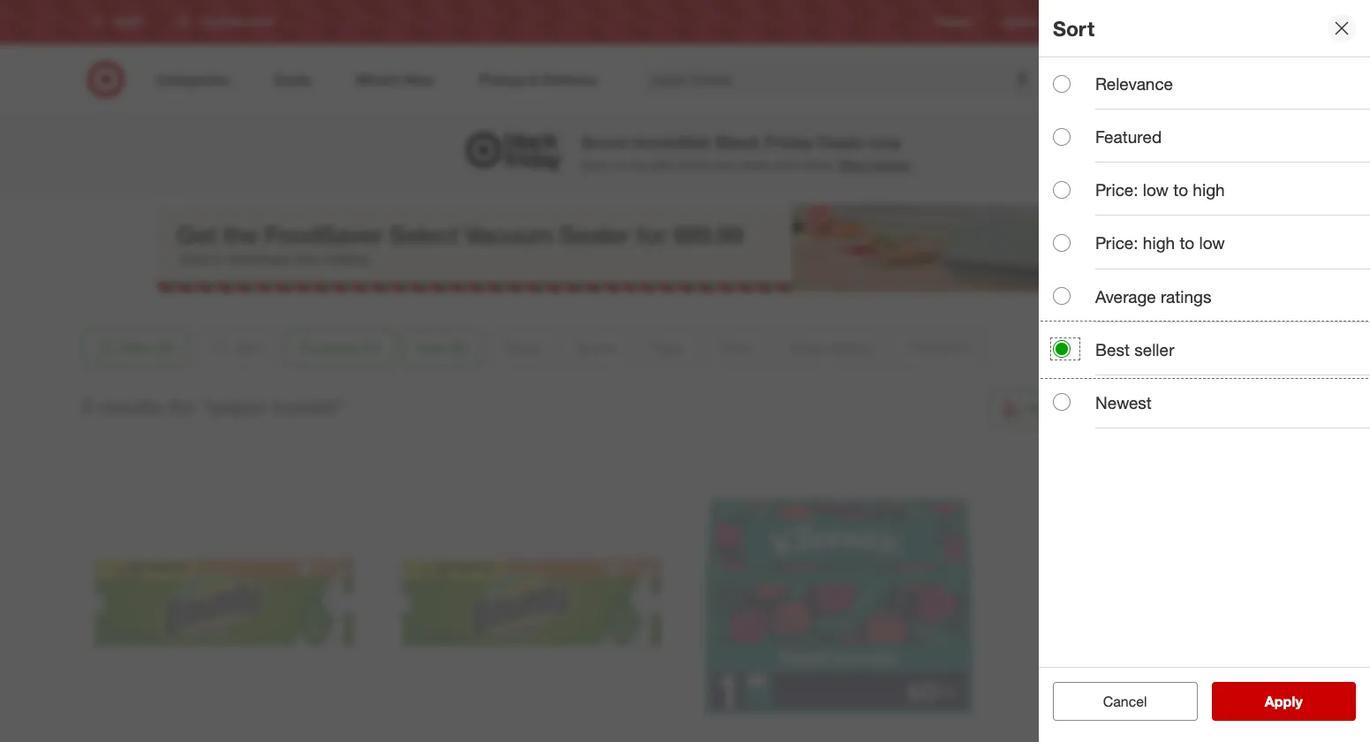 Task type: vqa. For each thing, say whether or not it's contained in the screenshot.
for
yes



Task type: locate. For each thing, give the bounding box(es) containing it.
average
[[1096, 286, 1157, 306]]

on
[[612, 157, 626, 172]]

price:
[[1096, 180, 1139, 200], [1096, 233, 1139, 253]]

1 price: from the top
[[1096, 180, 1139, 200]]

friday
[[765, 132, 814, 152]]

1 horizontal spatial low
[[1200, 233, 1225, 253]]

1 horizontal spatial high
[[1193, 180, 1225, 200]]

to up the ratings
[[1180, 233, 1195, 253]]

best seller
[[1096, 339, 1175, 359]]

registry
[[935, 15, 975, 29]]

price: up average
[[1096, 233, 1139, 253]]

What can we help you find? suggestions appear below search field
[[640, 60, 1080, 99]]

0 vertical spatial price:
[[1096, 180, 1139, 200]]

price: for price: low to high
[[1096, 180, 1139, 200]]

to
[[1174, 180, 1189, 200], [1180, 233, 1195, 253]]

price: down "featured"
[[1096, 180, 1139, 200]]

low up the ratings
[[1200, 233, 1225, 253]]

new
[[714, 157, 737, 172]]

None radio
[[1053, 75, 1071, 92], [1053, 181, 1071, 199], [1053, 234, 1071, 252], [1053, 287, 1071, 305], [1053, 75, 1071, 92], [1053, 181, 1071, 199], [1053, 234, 1071, 252], [1053, 287, 1071, 305]]

week.
[[804, 157, 836, 172]]

0 vertical spatial high
[[1193, 180, 1225, 200]]

score incredible black friday deals now save on top gifts & find new deals each week. start saving
[[581, 132, 910, 172]]

0 horizontal spatial high
[[1143, 233, 1175, 253]]

price: high to low
[[1096, 233, 1225, 253]]

search button
[[1068, 60, 1110, 103]]

redcard link
[[1081, 15, 1124, 30]]

1 vertical spatial to
[[1180, 233, 1195, 253]]

towels"
[[273, 394, 345, 419]]

each
[[773, 157, 800, 172]]

price: for price: high to low
[[1096, 233, 1139, 253]]

incredible
[[633, 132, 711, 152]]

deals
[[740, 157, 770, 172]]

deals
[[819, 132, 864, 152]]

1 vertical spatial price:
[[1096, 233, 1139, 253]]

high up price: high to low
[[1193, 180, 1225, 200]]

high down price: low to high
[[1143, 233, 1175, 253]]

average ratings
[[1096, 286, 1212, 306]]

for
[[169, 394, 196, 419]]

low up price: high to low
[[1143, 180, 1169, 200]]

2 price: from the top
[[1096, 233, 1139, 253]]

black
[[716, 132, 761, 152]]

1 vertical spatial low
[[1200, 233, 1225, 253]]

price: low to high
[[1096, 180, 1225, 200]]

cancel
[[1104, 693, 1148, 711]]

0 vertical spatial low
[[1143, 180, 1169, 200]]

0 vertical spatial to
[[1174, 180, 1189, 200]]

sort dialog
[[1039, 0, 1371, 742]]

saving
[[872, 157, 910, 172]]

advertisement region
[[155, 204, 1216, 293]]

None radio
[[1053, 128, 1071, 146], [1053, 340, 1071, 358], [1053, 394, 1071, 411], [1053, 128, 1071, 146], [1053, 340, 1071, 358], [1053, 394, 1071, 411]]

find
[[690, 157, 710, 172]]

sort
[[1053, 16, 1095, 40]]

1 vertical spatial high
[[1143, 233, 1175, 253]]

low
[[1143, 180, 1169, 200], [1200, 233, 1225, 253]]

gifts
[[651, 157, 675, 172]]

to up price: high to low
[[1174, 180, 1189, 200]]

high
[[1193, 180, 1225, 200], [1143, 233, 1175, 253]]

score
[[581, 132, 628, 152]]

best
[[1096, 339, 1130, 359]]



Task type: describe. For each thing, give the bounding box(es) containing it.
relevance
[[1096, 73, 1174, 94]]

to for high
[[1174, 180, 1189, 200]]

3 results for "paper towels"
[[81, 394, 345, 419]]

featured
[[1096, 126, 1162, 147]]

now
[[868, 132, 902, 152]]

start
[[839, 157, 869, 172]]

apply
[[1265, 693, 1303, 711]]

&
[[678, 157, 686, 172]]

newest
[[1096, 392, 1152, 413]]

"paper
[[202, 394, 268, 419]]

search
[[1068, 72, 1110, 90]]

ad
[[1040, 15, 1053, 29]]

seller
[[1135, 339, 1175, 359]]

0 horizontal spatial low
[[1143, 180, 1169, 200]]

ratings
[[1161, 286, 1212, 306]]

cancel button
[[1053, 682, 1198, 721]]

results
[[98, 394, 164, 419]]

save
[[581, 157, 608, 172]]

redcard
[[1081, 15, 1124, 29]]

weekly ad link
[[1003, 15, 1053, 30]]

sponsored
[[1163, 293, 1216, 307]]

weekly
[[1003, 15, 1037, 29]]

apply button
[[1212, 682, 1357, 721]]

3
[[81, 394, 92, 419]]

to for low
[[1180, 233, 1195, 253]]

registry link
[[935, 15, 975, 30]]

weekly ad
[[1003, 15, 1053, 29]]

top
[[629, 157, 648, 172]]



